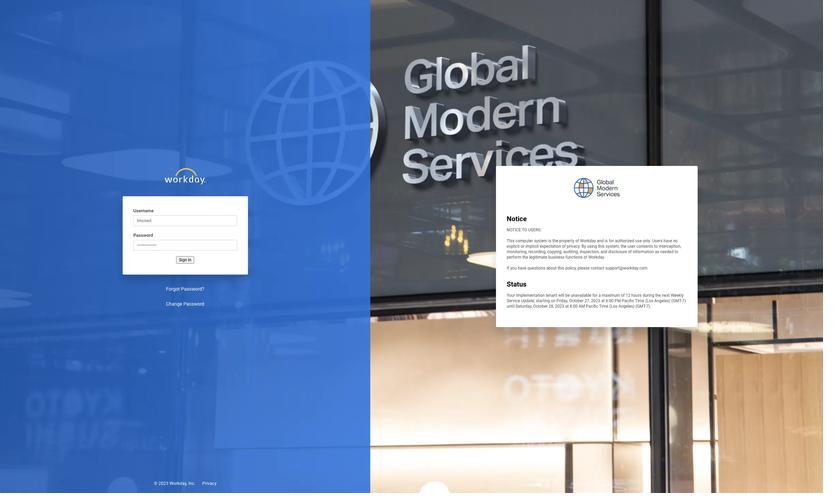 Task type: locate. For each thing, give the bounding box(es) containing it.
the down monitoring,
[[523, 255, 529, 260]]

(gmt- down "hours"
[[636, 304, 647, 309]]

password
[[183, 301, 205, 307]]

1 vertical spatial for
[[593, 293, 598, 298]]

1 vertical spatial (los
[[610, 304, 618, 309]]

password?
[[181, 286, 205, 292]]

notice to users:
[[507, 228, 542, 232]]

(los up the 7). in the right of the page
[[646, 299, 654, 304]]

0 vertical spatial (los
[[646, 299, 654, 304]]

have
[[664, 239, 673, 243], [518, 266, 527, 271]]

is up system,
[[605, 239, 608, 243]]

0 vertical spatial and
[[597, 239, 604, 243]]

0 vertical spatial 2023
[[592, 299, 601, 304]]

0 horizontal spatial for
[[593, 293, 598, 298]]

of down user
[[629, 250, 632, 254]]

1 vertical spatial time
[[600, 304, 609, 309]]

7).
[[647, 304, 652, 309]]

0 horizontal spatial have
[[518, 266, 527, 271]]

1 horizontal spatial this
[[599, 244, 605, 249]]

2023 down a
[[592, 299, 601, 304]]

6:00 down maximum
[[606, 299, 614, 304]]

for up system,
[[609, 239, 614, 243]]

workday image
[[164, 167, 207, 186]]

in
[[188, 258, 192, 262]]

1 horizontal spatial (los
[[646, 299, 654, 304]]

0 vertical spatial pacific
[[622, 299, 635, 304]]

0 vertical spatial (gmt-
[[672, 299, 683, 304]]

0 horizontal spatial 6:00
[[570, 304, 578, 309]]

of left 12
[[622, 293, 625, 298]]

about
[[547, 266, 557, 271]]

hours
[[632, 293, 642, 298]]

if you have questions about this policy, please contact support@workday.com.
[[507, 266, 649, 271]]

have right you
[[518, 266, 527, 271]]

0 vertical spatial 6:00
[[606, 299, 614, 304]]

angeles) down 'next'
[[655, 299, 671, 304]]

0 horizontal spatial is
[[549, 239, 552, 243]]

this right using
[[599, 244, 605, 249]]

28,
[[549, 304, 555, 309]]

1 vertical spatial angeles)
[[619, 304, 635, 309]]

at down friday,
[[566, 304, 569, 309]]

to
[[655, 244, 658, 249], [675, 250, 679, 254]]

0 horizontal spatial at
[[566, 304, 569, 309]]

and up workday.
[[601, 250, 608, 254]]

1 vertical spatial october
[[534, 304, 548, 309]]

(los
[[646, 299, 654, 304], [610, 304, 618, 309]]

forgot password? link
[[166, 286, 205, 292]]

section containing notice
[[496, 166, 698, 327]]

1 vertical spatial pacific
[[586, 304, 599, 309]]

at down maximum
[[602, 299, 605, 304]]

pacific
[[622, 299, 635, 304], [586, 304, 599, 309]]

2023 down friday,
[[556, 304, 565, 309]]

for
[[609, 239, 614, 243], [593, 293, 598, 298]]

notice
[[507, 215, 527, 223]]

needed
[[661, 250, 674, 254]]

to
[[522, 228, 528, 232]]

workday,
[[170, 481, 187, 486]]

have up interception, at the right of page
[[664, 239, 673, 243]]

2023
[[592, 299, 601, 304], [556, 304, 565, 309], [159, 481, 169, 486]]

0 horizontal spatial angeles)
[[619, 304, 635, 309]]

and
[[597, 239, 604, 243], [601, 250, 608, 254]]

starting
[[536, 299, 550, 304]]

1 horizontal spatial time
[[636, 299, 645, 304]]

and up using
[[597, 239, 604, 243]]

1 vertical spatial this
[[558, 266, 565, 271]]

only.
[[643, 239, 652, 243]]

1 vertical spatial have
[[518, 266, 527, 271]]

main content containing notice
[[0, 0, 824, 493]]

1 horizontal spatial (gmt-
[[672, 299, 683, 304]]

1 vertical spatial to
[[675, 250, 679, 254]]

system,
[[606, 244, 620, 249]]

for inside this computer system is the property of workday and is for authorized use only. users have no explicit or implicit expectation of privacy. by using this system, the user consents to interception, monitoring, recording, copying, auditing, inspection, and disclosure of information as needed to perform the legitimate business functions of workday.
[[609, 239, 614, 243]]

the left 'next'
[[656, 293, 662, 298]]

section
[[496, 166, 698, 327]]

1 vertical spatial at
[[566, 304, 569, 309]]

2 vertical spatial 2023
[[159, 481, 169, 486]]

october down unavailable on the right bottom
[[570, 299, 584, 304]]

workday
[[581, 239, 596, 243]]

notice
[[507, 228, 521, 232]]

0 horizontal spatial 2023
[[159, 481, 169, 486]]

inc.
[[188, 481, 196, 486]]

be
[[566, 293, 570, 298]]

user
[[628, 244, 636, 249]]

0 vertical spatial october
[[570, 299, 584, 304]]

service
[[507, 299, 521, 304]]

angeles)
[[655, 299, 671, 304], [619, 304, 635, 309]]

tenant
[[546, 293, 558, 298]]

this
[[599, 244, 605, 249], [558, 266, 565, 271]]

Username text field
[[134, 215, 237, 226]]

1 horizontal spatial for
[[609, 239, 614, 243]]

is up expectation
[[549, 239, 552, 243]]

sign in
[[179, 258, 192, 262]]

to up as
[[655, 244, 658, 249]]

time down "hours"
[[636, 299, 645, 304]]

pacific down the 27,
[[586, 304, 599, 309]]

(gmt-
[[672, 299, 683, 304], [636, 304, 647, 309]]

0 horizontal spatial time
[[600, 304, 609, 309]]

1 horizontal spatial 2023
[[556, 304, 565, 309]]

0 horizontal spatial pacific
[[586, 304, 599, 309]]

until
[[507, 304, 515, 309]]

workday.
[[589, 255, 606, 260]]

at
[[602, 299, 605, 304], [566, 304, 569, 309]]

using
[[588, 244, 598, 249]]

0 vertical spatial have
[[664, 239, 673, 243]]

main content
[[0, 0, 824, 493]]

time
[[636, 299, 645, 304], [600, 304, 609, 309]]

update;
[[522, 299, 535, 304]]

this right about
[[558, 266, 565, 271]]

authorized
[[615, 239, 635, 243]]

1 horizontal spatial pacific
[[622, 299, 635, 304]]

6:00 left am
[[570, 304, 578, 309]]

6:00
[[606, 299, 614, 304], [570, 304, 578, 309]]

1 horizontal spatial at
[[602, 299, 605, 304]]

(gmt- down weekly on the bottom of the page
[[672, 299, 683, 304]]

am
[[579, 304, 585, 309]]

property
[[560, 239, 575, 243]]

(los down pm
[[610, 304, 618, 309]]

have inside this computer system is the property of workday and is for authorized use only. users have no explicit or implicit expectation of privacy. by using this system, the user consents to interception, monitoring, recording, copying, auditing, inspection, and disclosure of information as needed to perform the legitimate business functions of workday.
[[664, 239, 673, 243]]

the
[[553, 239, 559, 243], [621, 244, 627, 249], [523, 255, 529, 260], [656, 293, 662, 298]]

of
[[576, 239, 580, 243], [563, 244, 566, 249], [629, 250, 632, 254], [584, 255, 588, 260], [622, 293, 625, 298]]

2 horizontal spatial 2023
[[592, 299, 601, 304]]

is
[[549, 239, 552, 243], [605, 239, 608, 243]]

0 vertical spatial this
[[599, 244, 605, 249]]

friday,
[[557, 299, 569, 304]]

1 horizontal spatial have
[[664, 239, 673, 243]]

will
[[559, 293, 565, 298]]

of down property in the top of the page
[[563, 244, 566, 249]]

1 horizontal spatial angeles)
[[655, 299, 671, 304]]

angeles) down pm
[[619, 304, 635, 309]]

october down starting
[[534, 304, 548, 309]]

of inside your implementation tenant will be unavailable for a maximum of 12 hours during the next weekly service update; starting on friday, october 27, 2023 at 6:00 pm pacific time (los angeles) (gmt-7) until saturday, october 28, 2023 at 6:00 am pacific time (los angeles) (gmt-7).
[[622, 293, 625, 298]]

0 vertical spatial for
[[609, 239, 614, 243]]

for left a
[[593, 293, 598, 298]]

7)
[[683, 299, 687, 304]]

1 horizontal spatial to
[[675, 250, 679, 254]]

time down a
[[600, 304, 609, 309]]

for inside your implementation tenant will be unavailable for a maximum of 12 hours during the next weekly service update; starting on friday, october 27, 2023 at 6:00 pm pacific time (los angeles) (gmt-7) until saturday, october 28, 2023 at 6:00 am pacific time (los angeles) (gmt-7).
[[593, 293, 598, 298]]

october
[[570, 299, 584, 304], [534, 304, 548, 309]]

2023 right ©
[[159, 481, 169, 486]]

auditing,
[[564, 250, 579, 254]]

1 vertical spatial (gmt-
[[636, 304, 647, 309]]

disclosure
[[609, 250, 628, 254]]

as
[[655, 250, 660, 254]]

the up expectation
[[553, 239, 559, 243]]

1 is from the left
[[549, 239, 552, 243]]

1 horizontal spatial october
[[570, 299, 584, 304]]

1 horizontal spatial is
[[605, 239, 608, 243]]

on
[[551, 299, 556, 304]]

pacific down 12
[[622, 299, 635, 304]]

weekly
[[671, 293, 684, 298]]

information
[[633, 250, 654, 254]]

to down interception, at the right of page
[[675, 250, 679, 254]]

0 vertical spatial to
[[655, 244, 658, 249]]



Task type: vqa. For each thing, say whether or not it's contained in the screenshot.
CHEVRON RIGHT SMALL icon
no



Task type: describe. For each thing, give the bounding box(es) containing it.
0 horizontal spatial october
[[534, 304, 548, 309]]

change password link
[[166, 301, 205, 307]]

if
[[507, 266, 510, 271]]

recording,
[[529, 250, 547, 254]]

1 vertical spatial 2023
[[556, 304, 565, 309]]

Password password field
[[134, 240, 237, 251]]

policy,
[[566, 266, 577, 271]]

during
[[643, 293, 655, 298]]

contact
[[591, 266, 605, 271]]

your implementation tenant will be unavailable for a maximum of 12 hours during the next weekly service update; starting on friday, october 27, 2023 at 6:00 pm pacific time (los angeles) (gmt-7) until saturday, october 28, 2023 at 6:00 am pacific time (los angeles) (gmt-7).
[[507, 293, 688, 309]]

or
[[521, 244, 525, 249]]

unavailable
[[571, 293, 592, 298]]

0 horizontal spatial (los
[[610, 304, 618, 309]]

this
[[507, 239, 515, 243]]

consents
[[637, 244, 654, 249]]

implicit
[[526, 244, 539, 249]]

© 2023 workday, inc.
[[154, 481, 196, 486]]

pm
[[615, 299, 621, 304]]

questions
[[528, 266, 546, 271]]

privacy.
[[567, 244, 581, 249]]

change
[[166, 301, 182, 307]]

use
[[636, 239, 642, 243]]

by
[[582, 244, 587, 249]]

interception,
[[659, 244, 682, 249]]

1 horizontal spatial 6:00
[[606, 299, 614, 304]]

change password
[[166, 301, 205, 307]]

the inside your implementation tenant will be unavailable for a maximum of 12 hours during the next weekly service update; starting on friday, october 27, 2023 at 6:00 pm pacific time (los angeles) (gmt-7) until saturday, october 28, 2023 at 6:00 am pacific time (los angeles) (gmt-7).
[[656, 293, 662, 298]]

your
[[507, 293, 516, 298]]

privacy link
[[202, 481, 217, 486]]

expectation
[[540, 244, 562, 249]]

forgot
[[166, 286, 180, 292]]

sign in button
[[176, 256, 194, 264]]

users:
[[529, 228, 542, 232]]

functions
[[566, 255, 583, 260]]

implementation
[[517, 293, 545, 298]]

explicit
[[507, 244, 520, 249]]

users
[[653, 239, 663, 243]]

a
[[599, 293, 601, 298]]

0 horizontal spatial this
[[558, 266, 565, 271]]

the down authorized
[[621, 244, 627, 249]]

0 horizontal spatial to
[[655, 244, 658, 249]]

next
[[663, 293, 670, 298]]

section inside "main content"
[[496, 166, 698, 327]]

status
[[507, 280, 527, 289]]

of down inspection,
[[584, 255, 588, 260]]

sign in form
[[123, 196, 248, 275]]

sign
[[179, 258, 187, 262]]

2 is from the left
[[605, 239, 608, 243]]

inspection,
[[580, 250, 600, 254]]

of up privacy.
[[576, 239, 580, 243]]

monitoring,
[[507, 250, 528, 254]]

forgot password?
[[166, 286, 205, 292]]

12
[[626, 293, 631, 298]]

privacy
[[202, 481, 217, 486]]

maximum
[[602, 293, 621, 298]]

you
[[511, 266, 517, 271]]

0 horizontal spatial (gmt-
[[636, 304, 647, 309]]

legitimate
[[530, 255, 548, 260]]

0 vertical spatial at
[[602, 299, 605, 304]]

this computer system is the property of workday and is for authorized use only. users have no explicit or implicit expectation of privacy. by using this system, the user consents to interception, monitoring, recording, copying, auditing, inspection, and disclosure of information as needed to perform the legitimate business functions of workday.
[[507, 239, 683, 260]]

computer
[[516, 239, 534, 243]]

©
[[154, 481, 157, 486]]

perform
[[507, 255, 522, 260]]

0 vertical spatial time
[[636, 299, 645, 304]]

no
[[674, 239, 678, 243]]

please
[[578, 266, 590, 271]]

1 vertical spatial and
[[601, 250, 608, 254]]

1 vertical spatial 6:00
[[570, 304, 578, 309]]

27,
[[585, 299, 591, 304]]

support@workday.com.
[[606, 266, 649, 271]]

saturday,
[[516, 304, 533, 309]]

0 vertical spatial angeles)
[[655, 299, 671, 304]]

copying,
[[548, 250, 563, 254]]

business
[[549, 255, 565, 260]]

system
[[535, 239, 548, 243]]

this inside this computer system is the property of workday and is for authorized use only. users have no explicit or implicit expectation of privacy. by using this system, the user consents to interception, monitoring, recording, copying, auditing, inspection, and disclosure of information as needed to perform the legitimate business functions of workday.
[[599, 244, 605, 249]]



